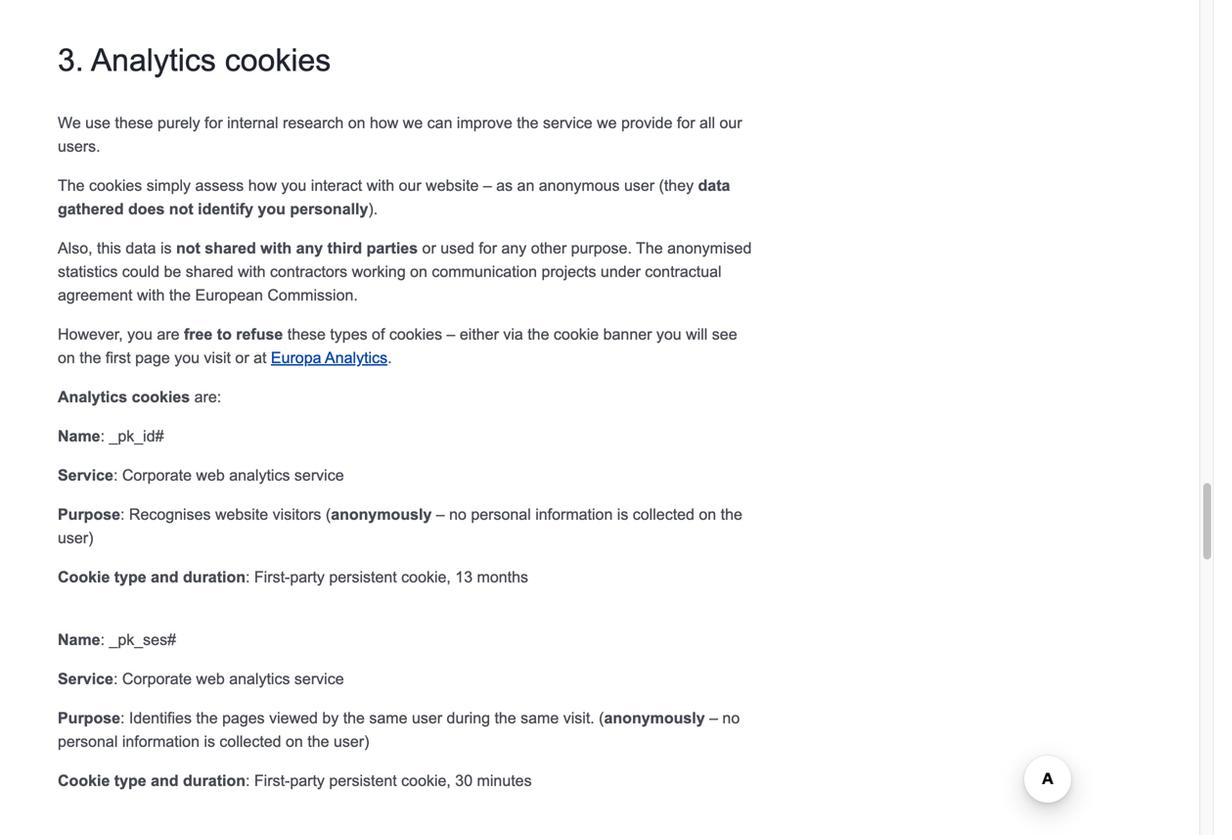 Task type: locate. For each thing, give the bounding box(es) containing it.
1 vertical spatial service
[[58, 670, 113, 687]]

1 vertical spatial type
[[114, 772, 147, 789]]

anonymously right 'visitors'
[[331, 505, 432, 523]]

service down name : _pk_id# on the bottom of page
[[58, 466, 113, 484]]

: down 'pages'
[[246, 772, 250, 789]]

you inside data gathered does not identify you personally
[[258, 200, 286, 218]]

the up gathered
[[58, 176, 85, 194]]

same left the "visit."
[[521, 709, 559, 727]]

the up under
[[636, 239, 663, 257]]

1 horizontal spatial user
[[624, 176, 655, 194]]

0 vertical spatial information
[[536, 505, 613, 523]]

no for purpose : identifies the pages viewed by the same user during the same visit. ( anonymously
[[723, 709, 740, 727]]

0 horizontal spatial or
[[235, 349, 249, 366]]

type up _pk_ses# on the bottom of the page
[[114, 568, 147, 586]]

commission.
[[268, 286, 358, 304]]

our right the all
[[720, 114, 743, 131]]

for inside the or used for any other purpose. the anonymised statistics could be shared with contractors working on communication projects under contractual agreement with the european commission.
[[479, 239, 497, 257]]

: left recognises
[[120, 505, 125, 523]]

1 cookie from the top
[[58, 568, 110, 586]]

information
[[536, 505, 613, 523], [122, 732, 200, 750]]

these inside the these types of cookies – either via the cookie banner you will see on the first page you visit or at
[[288, 325, 326, 343]]

1 purpose from the top
[[58, 505, 120, 523]]

any
[[296, 239, 323, 257], [502, 239, 527, 257]]

collected for by
[[220, 732, 282, 750]]

1 vertical spatial name
[[58, 631, 100, 648]]

0 vertical spatial service : corporate web analytics service
[[58, 466, 344, 484]]

these right use
[[115, 114, 153, 131]]

does
[[128, 200, 165, 218]]

1 vertical spatial our
[[399, 176, 422, 194]]

1 party from the top
[[290, 568, 325, 586]]

minutes
[[477, 772, 532, 789]]

or left at
[[235, 349, 249, 366]]

0 horizontal spatial the
[[58, 176, 85, 194]]

0 vertical spatial data
[[698, 176, 731, 194]]

these up europa
[[288, 325, 326, 343]]

1 we from the left
[[403, 114, 423, 131]]

identifies
[[129, 709, 192, 727]]

for left the all
[[677, 114, 696, 131]]

and for : first-party persistent cookie, 30 minutes
[[151, 772, 179, 789]]

2 horizontal spatial for
[[677, 114, 696, 131]]

2 purpose from the top
[[58, 709, 120, 727]]

2 type from the top
[[114, 772, 147, 789]]

1 horizontal spatial personal
[[471, 505, 531, 523]]

1 vertical spatial these
[[288, 325, 326, 343]]

purpose for purpose : recognises website visitors ( anonymously
[[58, 505, 120, 523]]

: down name : _pk_id# on the bottom of page
[[113, 466, 118, 484]]

( right the "visit."
[[599, 709, 604, 727]]

1 vertical spatial user)
[[334, 732, 369, 750]]

0 vertical spatial the
[[58, 176, 85, 194]]

same right by
[[369, 709, 408, 727]]

2 and from the top
[[151, 772, 179, 789]]

name
[[58, 427, 100, 445], [58, 631, 100, 648]]

purpose : identifies the pages viewed by the same user during the same visit. ( anonymously
[[58, 709, 705, 727]]

0 vertical spatial user
[[624, 176, 655, 194]]

no for purpose : recognises website visitors ( anonymously
[[449, 505, 467, 523]]

1 vertical spatial the
[[636, 239, 663, 257]]

0 vertical spatial or
[[422, 239, 436, 257]]

0 vertical spatial not
[[169, 200, 194, 218]]

first- down 'viewed'
[[254, 772, 290, 789]]

0 vertical spatial web
[[196, 466, 225, 484]]

: left _pk_ses# on the bottom of the page
[[100, 631, 105, 648]]

0 vertical spatial our
[[720, 114, 743, 131]]

duration down purpose : recognises website visitors ( anonymously
[[183, 568, 246, 586]]

0 vertical spatial party
[[290, 568, 325, 586]]

type down identifies
[[114, 772, 147, 789]]

1 vertical spatial shared
[[186, 263, 234, 280]]

2 cookie from the top
[[58, 772, 110, 789]]

or left used
[[422, 239, 436, 257]]

website left as
[[426, 176, 479, 194]]

1 vertical spatial analytics
[[325, 349, 388, 366]]

0 horizontal spatial these
[[115, 114, 153, 131]]

cookies inside the these types of cookies – either via the cookie banner you will see on the first page you visit or at
[[389, 325, 443, 343]]

2 – no personal information is collected on the user) from the top
[[58, 709, 740, 750]]

1 persistent from the top
[[329, 568, 397, 586]]

_pk_ses#
[[109, 631, 176, 648]]

how left the can
[[370, 114, 399, 131]]

you up page
[[127, 325, 153, 343]]

1 corporate from the top
[[122, 466, 192, 484]]

0 horizontal spatial any
[[296, 239, 323, 257]]

1 cookie, from the top
[[402, 568, 451, 586]]

0 vertical spatial persistent
[[329, 568, 397, 586]]

you
[[281, 176, 307, 194], [258, 200, 286, 218], [127, 325, 153, 343], [657, 325, 682, 343], [174, 349, 200, 366]]

recognises
[[129, 505, 211, 523]]

0 horizontal spatial anonymously
[[331, 505, 432, 523]]

1 vertical spatial data
[[126, 239, 156, 257]]

communication
[[432, 263, 537, 280]]

analytics up name : _pk_id# on the bottom of page
[[58, 388, 127, 406]]

_pk_id#
[[109, 427, 164, 445]]

2 horizontal spatial is
[[617, 505, 629, 523]]

1 horizontal spatial data
[[698, 176, 731, 194]]

1 vertical spatial user
[[412, 709, 443, 727]]

we left the can
[[403, 114, 423, 131]]

and down recognises
[[151, 568, 179, 586]]

2 web from the top
[[196, 670, 225, 687]]

0 horizontal spatial information
[[122, 732, 200, 750]]

party down 'visitors'
[[290, 568, 325, 586]]

– no personal information is collected on the user) for anonymously
[[58, 505, 743, 546]]

or
[[422, 239, 436, 257], [235, 349, 249, 366]]

the
[[58, 176, 85, 194], [636, 239, 663, 257]]

0 vertical spatial analytics
[[229, 466, 290, 484]]

type for cookie type and duration : first-party persistent cookie, 13 months
[[114, 568, 147, 586]]

type
[[114, 568, 147, 586], [114, 772, 147, 789]]

data
[[698, 176, 731, 194], [126, 239, 156, 257]]

service : corporate web analytics service up identifies
[[58, 670, 344, 687]]

1 horizontal spatial we
[[597, 114, 617, 131]]

1 vertical spatial and
[[151, 772, 179, 789]]

2 we from the left
[[597, 114, 617, 131]]

30
[[455, 772, 473, 789]]

0 vertical spatial duration
[[183, 568, 246, 586]]

1 vertical spatial website
[[215, 505, 268, 523]]

1 vertical spatial service : corporate web analytics service
[[58, 670, 344, 687]]

0 vertical spatial service
[[58, 466, 113, 484]]

to
[[217, 325, 232, 343]]

1 horizontal spatial how
[[370, 114, 399, 131]]

analytics for europa
[[325, 349, 388, 366]]

0 horizontal spatial no
[[449, 505, 467, 523]]

or used for any other purpose. the anonymised statistics could be shared with contractors working on communication projects under contractual agreement with the european commission.
[[58, 239, 752, 304]]

1 vertical spatial information
[[122, 732, 200, 750]]

purpose for purpose : identifies the pages viewed by the same user during the same visit. ( anonymously
[[58, 709, 120, 727]]

not inside data gathered does not identify you personally
[[169, 200, 194, 218]]

anonymously
[[331, 505, 432, 523], [604, 709, 705, 727]]

service up 'visitors'
[[295, 466, 344, 484]]

: left _pk_id#
[[100, 427, 105, 445]]

party down 'viewed'
[[290, 772, 325, 789]]

how right assess in the top of the page
[[248, 176, 277, 194]]

1 horizontal spatial information
[[536, 505, 613, 523]]

website left 'visitors'
[[215, 505, 268, 523]]

however,
[[58, 325, 123, 343]]

0 vertical spatial and
[[151, 568, 179, 586]]

1 horizontal spatial any
[[502, 239, 527, 257]]

analytics
[[229, 466, 290, 484], [229, 670, 290, 687]]

1 vertical spatial persistent
[[329, 772, 397, 789]]

1 horizontal spatial user)
[[334, 732, 369, 750]]

1 and from the top
[[151, 568, 179, 586]]

1 vertical spatial is
[[617, 505, 629, 523]]

corporate up identifies
[[122, 670, 192, 687]]

0 vertical spatial service
[[543, 114, 593, 131]]

1 horizontal spatial for
[[479, 239, 497, 257]]

0 vertical spatial collected
[[633, 505, 695, 523]]

1 name from the top
[[58, 427, 100, 445]]

with down could
[[137, 286, 165, 304]]

name left _pk_id#
[[58, 427, 100, 445]]

purpose left identifies
[[58, 709, 120, 727]]

contractors
[[270, 263, 348, 280]]

0 vertical spatial these
[[115, 114, 153, 131]]

1 first- from the top
[[254, 568, 290, 586]]

user) for recognises
[[58, 529, 93, 546]]

personal for purpose : identifies the pages viewed by the same user during the same visit. ( anonymously
[[58, 732, 118, 750]]

1 vertical spatial web
[[196, 670, 225, 687]]

user left '(they'
[[624, 176, 655, 194]]

not down simply
[[169, 200, 194, 218]]

party
[[290, 568, 325, 586], [290, 772, 325, 789]]

how inside we use these purely for internal research on how we can improve the service we provide for all our users.
[[370, 114, 399, 131]]

2 cookie, from the top
[[402, 772, 451, 789]]

0 horizontal spatial is
[[160, 239, 172, 257]]

0 vertical spatial user)
[[58, 529, 93, 546]]

2 same from the left
[[521, 709, 559, 727]]

0 horizontal spatial user
[[412, 709, 443, 727]]

0 horizontal spatial data
[[126, 239, 156, 257]]

1 horizontal spatial our
[[720, 114, 743, 131]]

cookie, left 13
[[402, 568, 451, 586]]

0 vertical spatial cookie
[[58, 568, 110, 586]]

anonymously right the "visit."
[[604, 709, 705, 727]]

2 name from the top
[[58, 631, 100, 648]]

0 vertical spatial no
[[449, 505, 467, 523]]

web up purpose : recognises website visitors ( anonymously
[[196, 466, 225, 484]]

– no personal information is collected on the user)
[[58, 505, 743, 546], [58, 709, 740, 750]]

0 vertical spatial first-
[[254, 568, 290, 586]]

however, you are free to refuse
[[58, 325, 283, 343]]

1 vertical spatial personal
[[58, 732, 118, 750]]

free
[[184, 325, 213, 343]]

first-
[[254, 568, 290, 586], [254, 772, 290, 789]]

on inside the these types of cookies – either via the cookie banner you will see on the first page you visit or at
[[58, 349, 75, 366]]

0 vertical spatial corporate
[[122, 466, 192, 484]]

on inside the or used for any other purpose. the anonymised statistics could be shared with contractors working on communication projects under contractual agreement with the european commission.
[[410, 263, 428, 280]]

corporate
[[122, 466, 192, 484], [122, 670, 192, 687]]

first- for : first-party persistent cookie, 13 months
[[254, 568, 290, 586]]

1 vertical spatial corporate
[[122, 670, 192, 687]]

2 party from the top
[[290, 772, 325, 789]]

cookie
[[58, 568, 110, 586], [58, 772, 110, 789]]

1 type from the top
[[114, 568, 147, 586]]

cookie,
[[402, 568, 451, 586], [402, 772, 451, 789]]

0 vertical spatial how
[[370, 114, 399, 131]]

service : corporate web analytics service up recognises
[[58, 466, 344, 484]]

for right "purely" on the left top
[[205, 114, 223, 131]]

1 vertical spatial anonymously
[[604, 709, 705, 727]]

2 any from the left
[[502, 239, 527, 257]]

:
[[100, 427, 105, 445], [113, 466, 118, 484], [120, 505, 125, 523], [246, 568, 250, 586], [100, 631, 105, 648], [113, 670, 118, 687], [120, 709, 125, 727], [246, 772, 250, 789]]

1 vertical spatial party
[[290, 772, 325, 789]]

the inside the or used for any other purpose. the anonymised statistics could be shared with contractors working on communication projects under contractual agreement with the european commission.
[[636, 239, 663, 257]]

collected for anonymously
[[633, 505, 695, 523]]

type for cookie type and duration : first-party persistent cookie, 30 minutes
[[114, 772, 147, 789]]

on inside we use these purely for internal research on how we can improve the service we provide for all our users.
[[348, 114, 366, 131]]

1 vertical spatial no
[[723, 709, 740, 727]]

1 horizontal spatial same
[[521, 709, 559, 727]]

2 persistent from the top
[[329, 772, 397, 789]]

or inside the these types of cookies – either via the cookie banner you will see on the first page you visit or at
[[235, 349, 249, 366]]

service up by
[[295, 670, 344, 687]]

you left "will"
[[657, 325, 682, 343]]

(
[[326, 505, 331, 523], [599, 709, 604, 727]]

– inside the these types of cookies – either via the cookie banner you will see on the first page you visit or at
[[447, 325, 456, 343]]

1 – no personal information is collected on the user) from the top
[[58, 505, 743, 546]]

shared down identify
[[205, 239, 256, 257]]

– no personal information is collected on the user) up 30
[[58, 709, 740, 750]]

we left the "provide"
[[597, 114, 617, 131]]

1 horizontal spatial is
[[204, 732, 215, 750]]

user left during
[[412, 709, 443, 727]]

data up could
[[126, 239, 156, 257]]

analytics for 3.
[[91, 42, 216, 78]]

1 horizontal spatial website
[[426, 176, 479, 194]]

2 corporate from the top
[[122, 670, 192, 687]]

any up contractors
[[296, 239, 323, 257]]

the inside we use these purely for internal research on how we can improve the service we provide for all our users.
[[517, 114, 539, 131]]

or inside the or used for any other purpose. the anonymised statistics could be shared with contractors working on communication projects under contractual agreement with the european commission.
[[422, 239, 436, 257]]

name for : _pk_ses#
[[58, 631, 100, 648]]

with up ).
[[367, 176, 395, 194]]

first- down 'visitors'
[[254, 568, 290, 586]]

1 vertical spatial cookie,
[[402, 772, 451, 789]]

not up be
[[176, 239, 201, 257]]

0 horizontal spatial user)
[[58, 529, 93, 546]]

and down identifies
[[151, 772, 179, 789]]

service up anonymous
[[543, 114, 593, 131]]

user)
[[58, 529, 93, 546], [334, 732, 369, 750]]

cookie, for 13
[[402, 568, 451, 586]]

analytics up "purely" on the left top
[[91, 42, 216, 78]]

service
[[543, 114, 593, 131], [295, 466, 344, 484], [295, 670, 344, 687]]

are
[[157, 325, 180, 343]]

these
[[115, 114, 153, 131], [288, 325, 326, 343]]

europa analytics .
[[271, 349, 392, 366]]

1 horizontal spatial anonymously
[[604, 709, 705, 727]]

1 vertical spatial (
[[599, 709, 604, 727]]

is
[[160, 239, 172, 257], [617, 505, 629, 523], [204, 732, 215, 750]]

with
[[367, 176, 395, 194], [261, 239, 292, 257], [238, 263, 266, 280], [137, 286, 165, 304]]

name left _pk_ses# on the bottom of the page
[[58, 631, 100, 648]]

0 vertical spatial anonymously
[[331, 505, 432, 523]]

service
[[58, 466, 113, 484], [58, 670, 113, 687]]

persistent for 30
[[329, 772, 397, 789]]

for up communication
[[479, 239, 497, 257]]

cookie, left 30
[[402, 772, 451, 789]]

users.
[[58, 137, 100, 155]]

service : corporate web analytics service
[[58, 466, 344, 484], [58, 670, 344, 687]]

shared up 'european'
[[186, 263, 234, 280]]

purpose left recognises
[[58, 505, 120, 523]]

we
[[403, 114, 423, 131], [597, 114, 617, 131]]

on
[[348, 114, 366, 131], [410, 263, 428, 280], [58, 349, 75, 366], [699, 505, 717, 523], [286, 732, 303, 750]]

cookies down page
[[132, 388, 190, 406]]

0 vertical spatial analytics
[[91, 42, 216, 78]]

persistent for 13
[[329, 568, 397, 586]]

1 vertical spatial not
[[176, 239, 201, 257]]

collected
[[633, 505, 695, 523], [220, 732, 282, 750]]

1 duration from the top
[[183, 568, 246, 586]]

1 vertical spatial how
[[248, 176, 277, 194]]

our down we use these purely for internal research on how we can improve the service we provide for all our users.
[[399, 176, 422, 194]]

analytics up 'pages'
[[229, 670, 290, 687]]

not
[[169, 200, 194, 218], [176, 239, 201, 257]]

0 vertical spatial is
[[160, 239, 172, 257]]

cookies up .
[[389, 325, 443, 343]]

analytics up purpose : recognises website visitors ( anonymously
[[229, 466, 290, 484]]

european
[[195, 286, 263, 304]]

2 duration from the top
[[183, 772, 246, 789]]

no
[[449, 505, 467, 523], [723, 709, 740, 727]]

you right identify
[[258, 200, 286, 218]]

: left identifies
[[120, 709, 125, 727]]

1 horizontal spatial or
[[422, 239, 436, 257]]

2 service : corporate web analytics service from the top
[[58, 670, 344, 687]]

0 vertical spatial name
[[58, 427, 100, 445]]

analytics down types
[[325, 349, 388, 366]]

our
[[720, 114, 743, 131], [399, 176, 422, 194]]

0 horizontal spatial we
[[403, 114, 423, 131]]

purpose : recognises website visitors ( anonymously
[[58, 505, 432, 523]]

viewed
[[269, 709, 318, 727]]

corporate up recognises
[[122, 466, 192, 484]]

2 vertical spatial service
[[295, 670, 344, 687]]

could
[[122, 263, 160, 280]]

( right 'visitors'
[[326, 505, 331, 523]]

1 horizontal spatial no
[[723, 709, 740, 727]]

any inside the or used for any other purpose. the anonymised statistics could be shared with contractors working on communication projects under contractual agreement with the european commission.
[[502, 239, 527, 257]]

website
[[426, 176, 479, 194], [215, 505, 268, 523]]

2 service from the top
[[58, 670, 113, 687]]

0 vertical spatial purpose
[[58, 505, 120, 523]]

0 horizontal spatial same
[[369, 709, 408, 727]]

data right '(they'
[[698, 176, 731, 194]]

data inside data gathered does not identify you personally
[[698, 176, 731, 194]]

2 vertical spatial is
[[204, 732, 215, 750]]

service down name : _pk_ses#
[[58, 670, 113, 687]]

0 horizontal spatial personal
[[58, 732, 118, 750]]

2 first- from the top
[[254, 772, 290, 789]]

1 web from the top
[[196, 466, 225, 484]]

1 vertical spatial cookie
[[58, 772, 110, 789]]

persistent
[[329, 568, 397, 586], [329, 772, 397, 789]]

– no personal information is collected on the user) up 13
[[58, 505, 743, 546]]

web up 'pages'
[[196, 670, 225, 687]]

duration
[[183, 568, 246, 586], [183, 772, 246, 789]]

shared
[[205, 239, 256, 257], [186, 263, 234, 280]]

duration down 'pages'
[[183, 772, 246, 789]]

is for : recognises website visitors (
[[617, 505, 629, 523]]

1 horizontal spatial collected
[[633, 505, 695, 523]]

0 vertical spatial (
[[326, 505, 331, 523]]

any left other
[[502, 239, 527, 257]]



Task type: vqa. For each thing, say whether or not it's contained in the screenshot.


Task type: describe. For each thing, give the bounding box(es) containing it.
1 any from the left
[[296, 239, 323, 257]]

use
[[85, 114, 111, 131]]

page
[[135, 349, 170, 366]]

be
[[164, 263, 181, 280]]

by
[[322, 709, 339, 727]]

europa analytics link
[[271, 349, 388, 366]]

visitors
[[273, 505, 322, 523]]

all
[[700, 114, 716, 131]]

used
[[441, 239, 475, 257]]

name for : _pk_id#
[[58, 427, 100, 445]]

cookie type and duration : first-party persistent cookie, 30 minutes
[[58, 772, 532, 789]]

with up contractors
[[261, 239, 292, 257]]

as
[[497, 176, 513, 194]]

is for : identifies the pages viewed by the same user during the same visit. (
[[204, 732, 215, 750]]

these inside we use these purely for internal research on how we can improve the service we provide for all our users.
[[115, 114, 153, 131]]

cookie for cookie type and duration : first-party persistent cookie, 30 minutes
[[58, 772, 110, 789]]

1 vertical spatial service
[[295, 466, 344, 484]]

cookie type and duration : first-party persistent cookie, 13 months
[[58, 568, 529, 586]]

user) for identifies
[[334, 732, 369, 750]]

0 horizontal spatial website
[[215, 505, 268, 523]]

3.
[[58, 42, 84, 78]]

contractual
[[645, 263, 722, 280]]

0 horizontal spatial our
[[399, 176, 422, 194]]

statistics
[[58, 263, 118, 280]]

3. analytics cookies
[[58, 42, 331, 78]]

parties
[[367, 239, 418, 257]]

personal for purpose : recognises website visitors ( anonymously
[[471, 505, 531, 523]]

interact
[[311, 176, 362, 194]]

0 vertical spatial shared
[[205, 239, 256, 257]]

third
[[328, 239, 362, 257]]

analytics cookies are:
[[58, 388, 221, 406]]

simply
[[147, 176, 191, 194]]

either
[[460, 325, 499, 343]]

at
[[254, 349, 267, 366]]

cookies up internal
[[225, 42, 331, 78]]

can
[[427, 114, 453, 131]]

13
[[455, 568, 473, 586]]

0 horizontal spatial how
[[248, 176, 277, 194]]

types
[[330, 325, 368, 343]]

also,
[[58, 239, 93, 257]]

the cookies simply assess how you interact with our website – as an anonymous user (they
[[58, 176, 698, 194]]

party for : first-party persistent cookie, 30 minutes
[[290, 772, 325, 789]]

anonymised
[[668, 239, 752, 257]]

with down also, this data is not shared with any third parties
[[238, 263, 266, 280]]

name : _pk_id#
[[58, 427, 164, 445]]

other
[[531, 239, 567, 257]]

personally
[[290, 200, 368, 218]]

provide
[[622, 114, 673, 131]]

duration for : first-party persistent cookie, 30 minutes
[[183, 772, 246, 789]]

months
[[477, 568, 529, 586]]

pages
[[222, 709, 265, 727]]

: down name : _pk_ses#
[[113, 670, 118, 687]]

also, this data is not shared with any third parties
[[58, 239, 418, 257]]

name : _pk_ses#
[[58, 631, 176, 648]]

this
[[97, 239, 121, 257]]

our inside we use these purely for internal research on how we can improve the service we provide for all our users.
[[720, 114, 743, 131]]

1 service from the top
[[58, 466, 113, 484]]

projects
[[542, 263, 597, 280]]

– no personal information is collected on the user) for by
[[58, 709, 740, 750]]

1 horizontal spatial (
[[599, 709, 604, 727]]

first- for : first-party persistent cookie, 30 minutes
[[254, 772, 290, 789]]

are:
[[194, 388, 221, 406]]

europa
[[271, 349, 322, 366]]

will
[[686, 325, 708, 343]]

working
[[352, 263, 406, 280]]

0 horizontal spatial (
[[326, 505, 331, 523]]

you up personally
[[281, 176, 307, 194]]

under
[[601, 263, 641, 280]]

2 vertical spatial analytics
[[58, 388, 127, 406]]

0 vertical spatial website
[[426, 176, 479, 194]]

you down free
[[174, 349, 200, 366]]

anonymous
[[539, 176, 620, 194]]

cookies up gathered
[[89, 176, 142, 194]]

improve
[[457, 114, 513, 131]]

duration for : first-party persistent cookie, 13 months
[[183, 568, 246, 586]]

1 analytics from the top
[[229, 466, 290, 484]]

agreement
[[58, 286, 133, 304]]

1 service : corporate web analytics service from the top
[[58, 466, 344, 484]]

and for : first-party persistent cookie, 13 months
[[151, 568, 179, 586]]

party for : first-party persistent cookie, 13 months
[[290, 568, 325, 586]]

these types of cookies – either via the cookie banner you will see on the first page you visit or at
[[58, 325, 738, 366]]

internal
[[227, 114, 279, 131]]

.
[[388, 349, 392, 366]]

information for purpose : recognises website visitors ( anonymously
[[536, 505, 613, 523]]

visit
[[204, 349, 231, 366]]

first
[[106, 349, 131, 366]]

we use these purely for internal research on how we can improve the service we provide for all our users.
[[58, 114, 743, 155]]

(they
[[659, 176, 694, 194]]

shared inside the or used for any other purpose. the anonymised statistics could be shared with contractors working on communication projects under contractual agreement with the european commission.
[[186, 263, 234, 280]]

data gathered does not identify you personally
[[58, 176, 731, 218]]

identify
[[198, 200, 254, 218]]

cookie for cookie type and duration : first-party persistent cookie, 13 months
[[58, 568, 110, 586]]

service inside we use these purely for internal research on how we can improve the service we provide for all our users.
[[543, 114, 593, 131]]

purpose.
[[571, 239, 632, 257]]

an
[[517, 176, 535, 194]]

visit.
[[564, 709, 595, 727]]

of
[[372, 325, 385, 343]]

assess
[[195, 176, 244, 194]]

we
[[58, 114, 81, 131]]

0 horizontal spatial for
[[205, 114, 223, 131]]

: down purpose : recognises website visitors ( anonymously
[[246, 568, 250, 586]]

via
[[503, 325, 524, 343]]

2 analytics from the top
[[229, 670, 290, 687]]

).
[[368, 200, 378, 218]]

purely
[[158, 114, 200, 131]]

1 same from the left
[[369, 709, 408, 727]]

cookie, for 30
[[402, 772, 451, 789]]

see
[[712, 325, 738, 343]]

refuse
[[236, 325, 283, 343]]

cookie
[[554, 325, 599, 343]]

research
[[283, 114, 344, 131]]

information for purpose : identifies the pages viewed by the same user during the same visit. ( anonymously
[[122, 732, 200, 750]]

banner
[[604, 325, 652, 343]]

during
[[447, 709, 490, 727]]

the inside the or used for any other purpose. the anonymised statistics could be shared with contractors working on communication projects under contractual agreement with the european commission.
[[169, 286, 191, 304]]

gathered
[[58, 200, 124, 218]]



